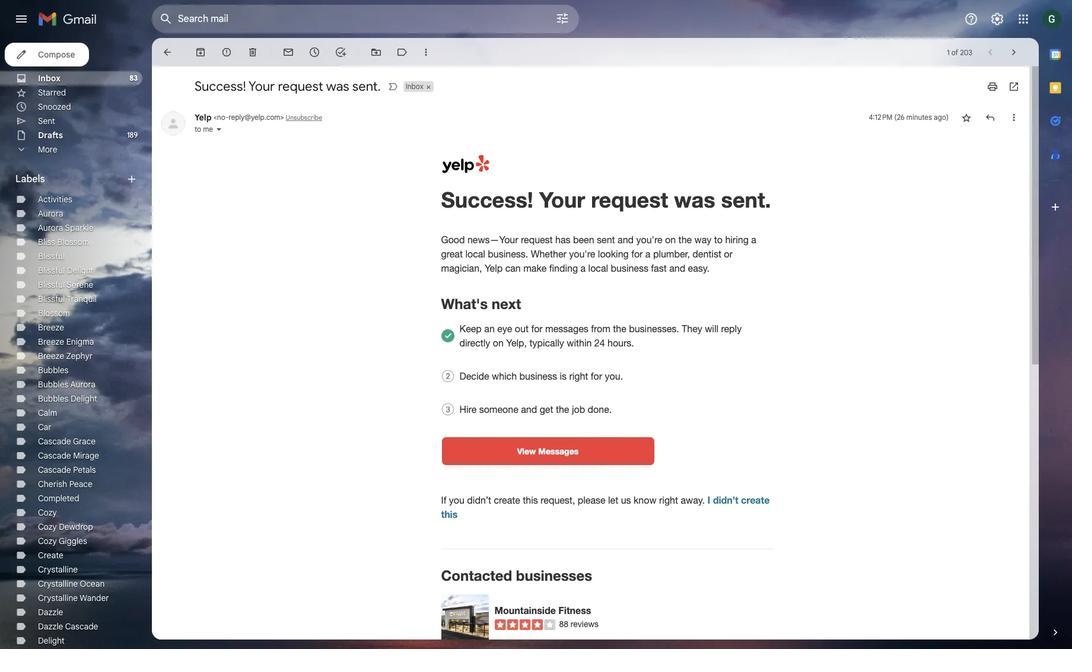 Task type: describe. For each thing, give the bounding box(es) containing it.
aurora for aurora 'link'
[[38, 208, 63, 219]]

businesses
[[516, 567, 592, 584]]

dazzle for dazzle cascade
[[38, 621, 63, 632]]

or
[[724, 249, 733, 259]]

crystalline ocean
[[38, 579, 105, 589]]

make
[[524, 263, 547, 274]]

aurora sparkle link
[[38, 223, 94, 233]]

cherish peace link
[[38, 479, 92, 490]]

i didn't create this link
[[441, 494, 770, 520]]

you.
[[605, 371, 623, 382]]

4 star rating image
[[495, 620, 555, 630]]

messages
[[539, 446, 579, 456]]

0 horizontal spatial sent.
[[352, 78, 381, 94]]

1 bubbles from the top
[[38, 365, 69, 376]]

cascade petals
[[38, 465, 96, 475]]

203
[[960, 48, 973, 57]]

compose button
[[5, 43, 89, 66]]

completed
[[38, 493, 79, 504]]

good
[[441, 234, 465, 245]]

blossom link
[[38, 308, 70, 319]]

plumber,
[[653, 249, 690, 259]]

0 horizontal spatial right
[[569, 371, 588, 382]]

labels navigation
[[0, 38, 152, 649]]

24
[[595, 338, 605, 348]]

back to inbox image
[[161, 46, 173, 58]]

can
[[505, 263, 521, 274]]

cozy giggles link
[[38, 536, 87, 547]]

car
[[38, 422, 51, 433]]

create link
[[38, 550, 63, 561]]

yelp,
[[506, 338, 527, 348]]

1 of 203
[[947, 48, 973, 57]]

starred link
[[38, 87, 66, 98]]

inbox for inbox 'link'
[[38, 73, 61, 84]]

advanced search options image
[[551, 7, 575, 30]]

2 vertical spatial and
[[521, 404, 537, 415]]

more
[[38, 144, 57, 155]]

support image
[[964, 12, 979, 26]]

if you didn't create this request, please let us know right away.
[[441, 495, 708, 506]]

bubbles aurora link
[[38, 379, 96, 390]]

for inside keep an eye out for messages from the businesses. they will reply directly on yelp, typically within 24 hours.
[[531, 323, 543, 334]]

please
[[578, 495, 606, 506]]

request inside good news—your request has been sent and you're on the way to hiring a great local business. whether you're looking for a plumber, dentist or magician, yelp can make finding a local business fast and easy.
[[521, 234, 553, 245]]

bubbles delight
[[38, 394, 97, 404]]

1 horizontal spatial this
[[523, 495, 538, 506]]

mirage
[[73, 450, 99, 461]]

settings image
[[991, 12, 1005, 26]]

bliss blossom link
[[38, 237, 89, 248]]

(26
[[895, 113, 905, 122]]

dewdrop
[[59, 522, 93, 532]]

hire
[[460, 404, 477, 415]]

breeze for breeze zephyr
[[38, 351, 64, 361]]

1 crystalline from the top
[[38, 564, 78, 575]]

0 horizontal spatial didn't
[[467, 495, 491, 506]]

petals
[[73, 465, 96, 475]]

giggles
[[59, 536, 87, 547]]

Not starred checkbox
[[961, 112, 973, 123]]

move to image
[[370, 46, 382, 58]]

0 vertical spatial you're
[[637, 234, 663, 245]]

0 horizontal spatial a
[[581, 263, 586, 274]]

peace
[[69, 479, 92, 490]]

labels image
[[396, 46, 408, 58]]

labels
[[15, 173, 45, 185]]

reviews
[[571, 619, 599, 629]]

more image
[[420, 46, 432, 58]]

4:12 pm (26 minutes ago) cell
[[869, 112, 949, 123]]

drafts link
[[38, 130, 63, 141]]

2 horizontal spatial request
[[591, 187, 668, 212]]

out
[[515, 323, 529, 334]]

4:12 pm (26 minutes ago)
[[869, 113, 949, 122]]

cascade for cascade mirage
[[38, 450, 71, 461]]

cascade mirage link
[[38, 450, 99, 461]]

me
[[203, 125, 213, 134]]

fast
[[651, 263, 667, 274]]

blissful for blissful delight
[[38, 265, 65, 276]]

1 vertical spatial was
[[674, 187, 716, 212]]

2 vertical spatial delight
[[38, 636, 65, 646]]

cascade for cascade petals
[[38, 465, 71, 475]]

2 horizontal spatial and
[[670, 263, 686, 274]]

tranquil
[[67, 294, 97, 304]]

from
[[591, 323, 611, 334]]

gmail image
[[38, 7, 103, 31]]

dazzle link
[[38, 607, 63, 618]]

keep
[[460, 323, 482, 334]]

cozy for cozy link
[[38, 507, 57, 518]]

within
[[567, 338, 592, 348]]

blissful serene link
[[38, 280, 93, 290]]

bliss blossom
[[38, 237, 89, 248]]

0 horizontal spatial local
[[466, 249, 485, 259]]

you
[[449, 495, 465, 506]]

didn't inside i didn't create this
[[713, 494, 739, 506]]

yelp inside good news—your request has been sent and you're on the way to hiring a great local business. whether you're looking for a plumber, dentist or magician, yelp can make finding a local business fast and easy.
[[485, 263, 503, 274]]

88 reviews
[[559, 619, 599, 629]]

blissful tranquil
[[38, 294, 97, 304]]

crystalline for wander
[[38, 593, 78, 604]]

breeze zephyr link
[[38, 351, 93, 361]]

blissful tranquil link
[[38, 294, 97, 304]]

83
[[130, 74, 138, 83]]

is
[[560, 371, 567, 382]]

>
[[280, 113, 284, 122]]

crystalline ocean link
[[38, 579, 105, 589]]

reply@yelp.com
[[229, 113, 280, 122]]

aurora for aurora sparkle
[[38, 223, 63, 233]]

Search mail text field
[[178, 13, 522, 25]]

keep an eye out for messages from the businesses. they will reply directly on yelp, typically within 24 hours.
[[460, 323, 742, 348]]

no-
[[217, 113, 229, 122]]

2 vertical spatial for
[[591, 371, 603, 382]]

0 vertical spatial success!
[[195, 78, 246, 94]]

breeze zephyr
[[38, 351, 93, 361]]

will
[[705, 323, 719, 334]]

been
[[573, 234, 594, 245]]

looking
[[598, 249, 629, 259]]

inbox link
[[38, 73, 61, 84]]

business inside good news—your request has been sent and you're on the way to hiring a great local business. whether you're looking for a plumber, dentist or magician, yelp can make finding a local business fast and easy.
[[611, 263, 649, 274]]

2 vertical spatial aurora
[[70, 379, 96, 390]]

blissful serene
[[38, 280, 93, 290]]

wander
[[80, 593, 109, 604]]

whether
[[531, 249, 567, 259]]

1 vertical spatial sent.
[[721, 187, 771, 212]]

1 horizontal spatial a
[[646, 249, 651, 259]]

mountainside fitness
[[495, 605, 591, 616]]

cozy for cozy dewdrop
[[38, 522, 57, 532]]

dentist
[[693, 249, 722, 259]]

cascade for cascade grace
[[38, 436, 71, 447]]

the inside good news—your request has been sent and you're on the way to hiring a great local business. whether you're looking for a plumber, dentist or magician, yelp can make finding a local business fast and easy.
[[679, 234, 692, 245]]

away.
[[681, 495, 705, 506]]

create inside i didn't create this
[[741, 494, 770, 506]]

0 horizontal spatial the
[[556, 404, 569, 415]]

fitness
[[559, 605, 591, 616]]

breeze enigma link
[[38, 337, 94, 347]]

unsubscribe
[[286, 114, 322, 122]]

cherish
[[38, 479, 67, 490]]

0 horizontal spatial create
[[494, 495, 520, 506]]

snoozed
[[38, 101, 71, 112]]

job
[[572, 404, 585, 415]]

serene
[[67, 280, 93, 290]]

add to tasks image
[[335, 46, 347, 58]]

news—your
[[468, 234, 518, 245]]

cherish peace
[[38, 479, 92, 490]]



Task type: locate. For each thing, give the bounding box(es) containing it.
2 vertical spatial cozy
[[38, 536, 57, 547]]

delight down dazzle cascade 'link'
[[38, 636, 65, 646]]

car link
[[38, 422, 51, 433]]

messages
[[546, 323, 589, 334]]

4:12 pm
[[869, 113, 893, 122]]

bubbles down the 'breeze zephyr' link
[[38, 365, 69, 376]]

a right finding at the right of page
[[581, 263, 586, 274]]

crystalline down create 'link'
[[38, 564, 78, 575]]

breeze down the breeze link at left
[[38, 337, 64, 347]]

request up whether
[[521, 234, 553, 245]]

1 horizontal spatial you're
[[637, 234, 663, 245]]

dazzle up dazzle cascade 'link'
[[38, 607, 63, 618]]

what's next
[[441, 296, 521, 312]]

breeze for the breeze link at left
[[38, 322, 64, 333]]

0 horizontal spatial inbox
[[38, 73, 61, 84]]

success! your request was sent. up 'sent'
[[441, 187, 771, 212]]

1 vertical spatial cozy
[[38, 522, 57, 532]]

blissful for blissful serene
[[38, 280, 65, 290]]

crystalline
[[38, 564, 78, 575], [38, 579, 78, 589], [38, 593, 78, 604]]

a right hiring
[[752, 234, 757, 245]]

2 horizontal spatial a
[[752, 234, 757, 245]]

3 crystalline from the top
[[38, 593, 78, 604]]

to me
[[195, 125, 213, 134]]

dazzle for the dazzle "link"
[[38, 607, 63, 618]]

to right way
[[714, 234, 723, 245]]

0 vertical spatial was
[[326, 78, 349, 94]]

0 vertical spatial the
[[679, 234, 692, 245]]

your up has
[[539, 187, 585, 212]]

for left the you.
[[591, 371, 603, 382]]

local up magician,
[[466, 249, 485, 259]]

inbox down more 'image'
[[406, 82, 424, 91]]

way
[[695, 234, 712, 245]]

archive image
[[195, 46, 207, 58]]

for right looking
[[632, 249, 643, 259]]

this left request,
[[523, 495, 538, 506]]

0 vertical spatial a
[[752, 234, 757, 245]]

189
[[127, 131, 138, 139]]

main menu image
[[14, 12, 28, 26]]

business
[[611, 263, 649, 274], [520, 371, 557, 382]]

tab list
[[1039, 38, 1073, 607]]

for right out
[[531, 323, 543, 334]]

success!
[[195, 78, 246, 94], [441, 187, 534, 212]]

3 breeze from the top
[[38, 351, 64, 361]]

0 horizontal spatial success! your request was sent.
[[195, 78, 381, 94]]

1 vertical spatial crystalline
[[38, 579, 78, 589]]

1 vertical spatial business
[[520, 371, 557, 382]]

and left get
[[521, 404, 537, 415]]

request up unsubscribe
[[278, 78, 323, 94]]

labels heading
[[15, 173, 126, 185]]

1 horizontal spatial request
[[521, 234, 553, 245]]

1 cozy from the top
[[38, 507, 57, 518]]

i didn't create this
[[441, 494, 770, 520]]

request up 'sent'
[[591, 187, 668, 212]]

blissful down bliss
[[38, 251, 65, 262]]

business down looking
[[611, 263, 649, 274]]

a left "plumber,"
[[646, 249, 651, 259]]

aurora down aurora 'link'
[[38, 223, 63, 233]]

1 horizontal spatial local
[[589, 263, 608, 274]]

aurora up bubbles delight link
[[70, 379, 96, 390]]

0 vertical spatial this
[[523, 495, 538, 506]]

0 vertical spatial aurora
[[38, 208, 63, 219]]

0 horizontal spatial your
[[249, 78, 275, 94]]

delight for blissful delight
[[67, 265, 94, 276]]

breeze enigma
[[38, 337, 94, 347]]

1 horizontal spatial your
[[539, 187, 585, 212]]

blissful for blissful tranquil
[[38, 294, 65, 304]]

inbox inside inbox button
[[406, 82, 424, 91]]

businesses.
[[629, 323, 679, 334]]

this down if at bottom left
[[441, 509, 458, 520]]

1 vertical spatial you're
[[569, 249, 596, 259]]

bubbles up "calm" link
[[38, 394, 69, 404]]

cozy for cozy giggles
[[38, 536, 57, 547]]

1 vertical spatial success! your request was sent.
[[441, 187, 771, 212]]

crystalline for ocean
[[38, 579, 78, 589]]

1 vertical spatial bubbles
[[38, 379, 69, 390]]

breeze up bubbles link
[[38, 351, 64, 361]]

completed link
[[38, 493, 79, 504]]

1 vertical spatial dazzle
[[38, 621, 63, 632]]

inbox up starred link on the left of page
[[38, 73, 61, 84]]

blossom up the breeze link at left
[[38, 308, 70, 319]]

2 vertical spatial bubbles
[[38, 394, 69, 404]]

yelp < no-reply@yelp.com > unsubscribe
[[195, 112, 322, 123]]

0 vertical spatial delight
[[67, 265, 94, 276]]

mark as unread image
[[283, 46, 294, 58]]

1 vertical spatial blossom
[[38, 308, 70, 319]]

and
[[618, 234, 634, 245], [670, 263, 686, 274], [521, 404, 537, 415]]

2 horizontal spatial the
[[679, 234, 692, 245]]

1 vertical spatial aurora
[[38, 223, 63, 233]]

older image
[[1008, 46, 1020, 58]]

zephyr
[[66, 351, 93, 361]]

inbox for inbox button at the left of the page
[[406, 82, 424, 91]]

the inside keep an eye out for messages from the businesses. they will reply directly on yelp, typically within 24 hours.
[[613, 323, 627, 334]]

0 vertical spatial to
[[195, 125, 201, 134]]

breeze link
[[38, 322, 64, 333]]

1 vertical spatial yelp
[[485, 263, 503, 274]]

blissful down blissful delight link
[[38, 280, 65, 290]]

enigma
[[66, 337, 94, 347]]

mountainside
[[495, 605, 556, 616]]

dazzle cascade link
[[38, 621, 98, 632]]

success! up 'no-'
[[195, 78, 246, 94]]

report spam image
[[221, 46, 233, 58]]

aurora down activities
[[38, 208, 63, 219]]

bubbles down bubbles link
[[38, 379, 69, 390]]

1 horizontal spatial the
[[613, 323, 627, 334]]

your up yelp < no-reply@yelp.com > unsubscribe
[[249, 78, 275, 94]]

crystalline down crystalline link
[[38, 579, 78, 589]]

0 vertical spatial bubbles
[[38, 365, 69, 376]]

1 vertical spatial request
[[591, 187, 668, 212]]

snoozed link
[[38, 101, 71, 112]]

2 breeze from the top
[[38, 337, 64, 347]]

1 horizontal spatial and
[[618, 234, 634, 245]]

0 horizontal spatial business
[[520, 371, 557, 382]]

cozy dewdrop
[[38, 522, 93, 532]]

delete image
[[247, 46, 259, 58]]

unsubscribe link
[[286, 114, 322, 122]]

1 vertical spatial local
[[589, 263, 608, 274]]

0 horizontal spatial this
[[441, 509, 458, 520]]

on up "plumber,"
[[665, 234, 676, 245]]

1 horizontal spatial sent.
[[721, 187, 771, 212]]

sent
[[597, 234, 615, 245]]

1 vertical spatial right
[[659, 495, 678, 506]]

right right is
[[569, 371, 588, 382]]

0 vertical spatial request
[[278, 78, 323, 94]]

success! up news—your
[[441, 187, 534, 212]]

aurora sparkle
[[38, 223, 94, 233]]

0 vertical spatial yelp
[[195, 112, 212, 123]]

to
[[195, 125, 201, 134], [714, 234, 723, 245]]

bubbles
[[38, 365, 69, 376], [38, 379, 69, 390], [38, 394, 69, 404]]

cascade down the crystalline wander on the bottom of the page
[[65, 621, 98, 632]]

1 horizontal spatial for
[[591, 371, 603, 382]]

88
[[559, 619, 569, 629]]

not starred image
[[961, 112, 973, 123]]

3 bubbles from the top
[[38, 394, 69, 404]]

breeze down blossom link
[[38, 322, 64, 333]]

0 vertical spatial business
[[611, 263, 649, 274]]

2 vertical spatial a
[[581, 263, 586, 274]]

4 blissful from the top
[[38, 294, 65, 304]]

0 vertical spatial success! your request was sent.
[[195, 78, 381, 94]]

sent link
[[38, 116, 55, 126]]

1 vertical spatial this
[[441, 509, 458, 520]]

the up hours.
[[613, 323, 627, 334]]

cascade
[[38, 436, 71, 447], [38, 450, 71, 461], [38, 465, 71, 475], [65, 621, 98, 632]]

if
[[441, 495, 447, 506]]

crystalline up the dazzle "link"
[[38, 593, 78, 604]]

didn't
[[713, 494, 739, 506], [467, 495, 491, 506]]

dazzle down the dazzle "link"
[[38, 621, 63, 632]]

1 horizontal spatial business
[[611, 263, 649, 274]]

sent. up hiring
[[721, 187, 771, 212]]

1 dazzle from the top
[[38, 607, 63, 618]]

1 horizontal spatial yelp
[[485, 263, 503, 274]]

2 crystalline from the top
[[38, 579, 78, 589]]

for inside good news—your request has been sent and you're on the way to hiring a great local business. whether you're looking for a plumber, dentist or magician, yelp can make finding a local business fast and easy.
[[632, 249, 643, 259]]

1 horizontal spatial inbox
[[406, 82, 424, 91]]

1 vertical spatial a
[[646, 249, 651, 259]]

3 cozy from the top
[[38, 536, 57, 547]]

0 horizontal spatial you're
[[569, 249, 596, 259]]

delight up serene
[[67, 265, 94, 276]]

cascade down cascade grace
[[38, 450, 71, 461]]

decide
[[460, 371, 489, 382]]

0 vertical spatial dazzle
[[38, 607, 63, 618]]

business left is
[[520, 371, 557, 382]]

create right i
[[741, 494, 770, 506]]

blissful down blissful link
[[38, 265, 65, 276]]

3 blissful from the top
[[38, 280, 65, 290]]

cascade down car link in the left of the page
[[38, 436, 71, 447]]

0 horizontal spatial for
[[531, 323, 543, 334]]

this
[[523, 495, 538, 506], [441, 509, 458, 520]]

was up way
[[674, 187, 716, 212]]

didn't right the you
[[467, 495, 491, 506]]

hiring
[[726, 234, 749, 245]]

1 vertical spatial success!
[[441, 187, 534, 212]]

2 blissful from the top
[[38, 265, 65, 276]]

0 vertical spatial crystalline
[[38, 564, 78, 575]]

None search field
[[152, 5, 579, 33]]

next
[[492, 296, 521, 312]]

cozy up create 'link'
[[38, 536, 57, 547]]

delight
[[67, 265, 94, 276], [71, 394, 97, 404], [38, 636, 65, 646]]

2 horizontal spatial for
[[632, 249, 643, 259]]

bubbles for delight
[[38, 394, 69, 404]]

1 horizontal spatial on
[[665, 234, 676, 245]]

to left me
[[195, 125, 201, 134]]

directly
[[460, 338, 490, 348]]

you're down "been" on the top of the page
[[569, 249, 596, 259]]

crystalline link
[[38, 564, 78, 575]]

on down eye at left
[[493, 338, 504, 348]]

1 horizontal spatial create
[[741, 494, 770, 506]]

1 horizontal spatial success! your request was sent.
[[441, 187, 771, 212]]

eye
[[498, 323, 512, 334]]

finding
[[549, 263, 578, 274]]

cascade petals link
[[38, 465, 96, 475]]

this inside i didn't create this
[[441, 509, 458, 520]]

2 vertical spatial request
[[521, 234, 553, 245]]

0 vertical spatial local
[[466, 249, 485, 259]]

grace
[[73, 436, 96, 447]]

cozy down the completed at the left
[[38, 507, 57, 518]]

delight down bubbles aurora
[[71, 394, 97, 404]]

1 horizontal spatial was
[[674, 187, 716, 212]]

0 horizontal spatial and
[[521, 404, 537, 415]]

breeze for breeze enigma
[[38, 337, 64, 347]]

1 vertical spatial your
[[539, 187, 585, 212]]

which
[[492, 371, 517, 382]]

1 vertical spatial delight
[[71, 394, 97, 404]]

blissful for blissful link
[[38, 251, 65, 262]]

inbox inside labels navigation
[[38, 73, 61, 84]]

cascade up cherish
[[38, 465, 71, 475]]

snooze image
[[309, 46, 321, 58]]

right right know
[[659, 495, 678, 506]]

the left way
[[679, 234, 692, 245]]

on inside keep an eye out for messages from the businesses. they will reply directly on yelp, typically within 24 hours.
[[493, 338, 504, 348]]

blissful delight link
[[38, 265, 94, 276]]

sent. down "move to" icon
[[352, 78, 381, 94]]

yelp cell
[[195, 112, 286, 123]]

create right the you
[[494, 495, 520, 506]]

0 vertical spatial for
[[632, 249, 643, 259]]

yelp left can
[[485, 263, 503, 274]]

0 vertical spatial and
[[618, 234, 634, 245]]

1 horizontal spatial success!
[[441, 187, 534, 212]]

didn't right i
[[713, 494, 739, 506]]

and up looking
[[618, 234, 634, 245]]

was down add to tasks icon
[[326, 78, 349, 94]]

activities link
[[38, 194, 72, 205]]

hire someone and get the job done.
[[460, 404, 612, 415]]

blissful up blossom link
[[38, 294, 65, 304]]

dazzle
[[38, 607, 63, 618], [38, 621, 63, 632]]

0 horizontal spatial to
[[195, 125, 201, 134]]

the left job
[[556, 404, 569, 415]]

1 blissful from the top
[[38, 251, 65, 262]]

crystalline wander
[[38, 593, 109, 604]]

1 vertical spatial for
[[531, 323, 543, 334]]

create
[[38, 550, 63, 561]]

and down "plumber,"
[[670, 263, 686, 274]]

1 vertical spatial breeze
[[38, 337, 64, 347]]

0 horizontal spatial yelp
[[195, 112, 212, 123]]

0 horizontal spatial on
[[493, 338, 504, 348]]

request,
[[541, 495, 575, 506]]

activities
[[38, 194, 72, 205]]

1 breeze from the top
[[38, 322, 64, 333]]

great
[[441, 249, 463, 259]]

magician,
[[441, 263, 482, 274]]

on inside good news—your request has been sent and you're on the way to hiring a great local business. whether you're looking for a plumber, dentist or magician, yelp can make finding a local business fast and easy.
[[665, 234, 676, 245]]

calm link
[[38, 408, 57, 418]]

2 cozy from the top
[[38, 522, 57, 532]]

success! your request was sent. up >
[[195, 78, 381, 94]]

2 vertical spatial crystalline
[[38, 593, 78, 604]]

you're up "plumber,"
[[637, 234, 663, 245]]

cozy giggles
[[38, 536, 87, 547]]

1 vertical spatial on
[[493, 338, 504, 348]]

0 horizontal spatial was
[[326, 78, 349, 94]]

1 horizontal spatial right
[[659, 495, 678, 506]]

1 horizontal spatial didn't
[[713, 494, 739, 506]]

drafts
[[38, 130, 63, 141]]

2 vertical spatial breeze
[[38, 351, 64, 361]]

0 vertical spatial sent.
[[352, 78, 381, 94]]

show details image
[[215, 126, 223, 133]]

ago)
[[934, 113, 949, 122]]

request
[[278, 78, 323, 94], [591, 187, 668, 212], [521, 234, 553, 245]]

has
[[556, 234, 571, 245]]

0 vertical spatial blossom
[[57, 237, 89, 248]]

blissful delight
[[38, 265, 94, 276]]

search mail image
[[156, 8, 177, 30]]

0 vertical spatial on
[[665, 234, 676, 245]]

blissful link
[[38, 251, 65, 262]]

bubbles delight link
[[38, 394, 97, 404]]

easy.
[[688, 263, 710, 274]]

create
[[741, 494, 770, 506], [494, 495, 520, 506]]

2 dazzle from the top
[[38, 621, 63, 632]]

hours.
[[608, 338, 634, 348]]

bubbles for aurora
[[38, 379, 69, 390]]

cozy down cozy link
[[38, 522, 57, 532]]

0 vertical spatial right
[[569, 371, 588, 382]]

right
[[569, 371, 588, 382], [659, 495, 678, 506]]

1 horizontal spatial to
[[714, 234, 723, 245]]

view messages link
[[442, 437, 654, 465]]

inbox
[[38, 73, 61, 84], [406, 82, 424, 91]]

yelp up to me
[[195, 112, 212, 123]]

2 bubbles from the top
[[38, 379, 69, 390]]

local down looking
[[589, 263, 608, 274]]

delight for bubbles delight
[[71, 394, 97, 404]]

0 vertical spatial cozy
[[38, 507, 57, 518]]

blossom down sparkle
[[57, 237, 89, 248]]

your
[[249, 78, 275, 94], [539, 187, 585, 212]]

to inside good news—your request has been sent and you're on the way to hiring a great local business. whether you're looking for a plumber, dentist or magician, yelp can make finding a local business fast and easy.
[[714, 234, 723, 245]]



Task type: vqa. For each thing, say whether or not it's contained in the screenshot.
Keep an eye out for messages from the businesses. They will reply directly on Yelp, typically within 24 hours.
yes



